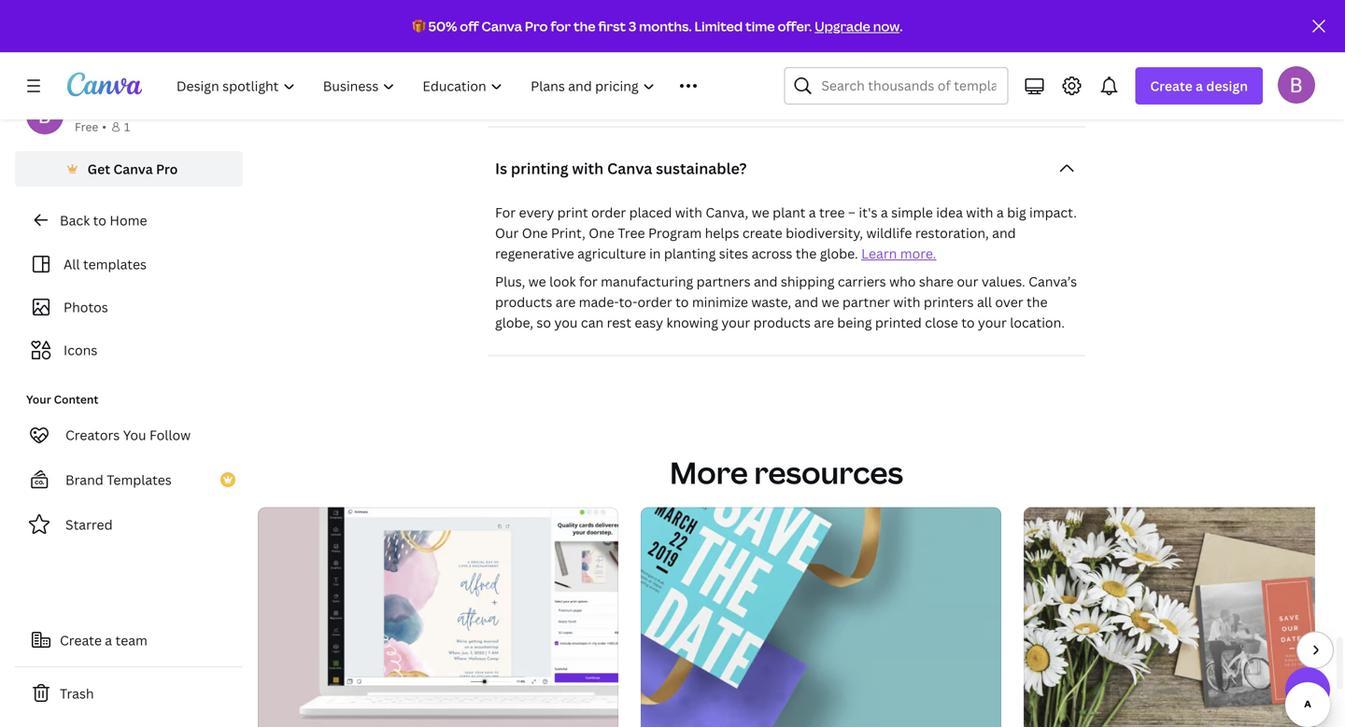 Task type: describe. For each thing, give the bounding box(es) containing it.
team
[[115, 632, 147, 650]]

simple
[[891, 203, 933, 221]]

our
[[495, 224, 519, 242]]

print,
[[551, 224, 585, 242]]

create a team
[[60, 632, 147, 650]]

being
[[837, 314, 872, 331]]

plus, we look for manufacturing partners and shipping carriers who share our values. canva's products are made-to-order to minimize waste, and we partner with printers all over the globe, so you can rest easy knowing your products are being printed close to your location.
[[495, 273, 1077, 331]]

biodiversity,
[[786, 224, 863, 242]]

get canva pro
[[87, 160, 178, 178]]

free •
[[75, 119, 106, 135]]

carriers
[[838, 273, 886, 290]]

with up program
[[675, 203, 702, 221]]

learn
[[861, 245, 897, 262]]

printing
[[511, 158, 568, 178]]

creators you follow link
[[15, 417, 243, 454]]

tree
[[618, 224, 645, 242]]

1 one from the left
[[522, 224, 548, 242]]

create an invitation in canva image
[[258, 508, 618, 728]]

canva inside get canva pro button
[[113, 160, 153, 178]]

plant
[[773, 203, 805, 221]]

shipping
[[781, 273, 834, 290]]

our
[[957, 273, 978, 290]]

who
[[889, 273, 916, 290]]

1 horizontal spatial pro
[[525, 17, 548, 35]]

tree
[[819, 203, 845, 221]]

50%
[[428, 17, 457, 35]]

🎁 50% off canva pro for the first 3 months. limited time offer. upgrade now .
[[412, 17, 903, 35]]

close
[[925, 314, 958, 331]]

every
[[519, 203, 554, 221]]

a left tree
[[809, 203, 816, 221]]

1 your from the left
[[721, 314, 750, 331]]

brand templates link
[[15, 461, 243, 499]]

all
[[977, 293, 992, 311]]

resources
[[754, 452, 903, 493]]

all
[[64, 255, 80, 273]]

create for create a team
[[60, 632, 102, 650]]

50 beautifully designed print invitations to inspire you image
[[1024, 508, 1345, 728]]

2 vertical spatial to
[[961, 314, 975, 331]]

trash link
[[15, 675, 243, 713]]

it's
[[859, 203, 878, 221]]

0 horizontal spatial for
[[551, 17, 571, 35]]

the inside for every print order placed with canva, we plant a tree – it's a simple idea with a big impact. our one print, one tree program helps create biodiversity, wildlife restoration, and regenerative agriculture in planting sites across the globe.
[[796, 245, 817, 262]]

made-
[[579, 293, 619, 311]]

in
[[649, 245, 661, 262]]

1 horizontal spatial products
[[753, 314, 811, 331]]

create a team button
[[15, 622, 243, 659]]

is printing with canva sustainable?
[[495, 158, 747, 178]]

impact.
[[1029, 203, 1077, 221]]

regenerative
[[495, 245, 574, 262]]

is
[[495, 158, 507, 178]]

get
[[87, 160, 110, 178]]

canva,
[[706, 203, 748, 221]]

2 one from the left
[[589, 224, 615, 242]]

–
[[848, 203, 856, 221]]

photos link
[[26, 290, 232, 325]]

over
[[995, 293, 1023, 311]]

share
[[919, 273, 954, 290]]

off
[[460, 17, 479, 35]]

printers
[[924, 293, 974, 311]]

globe,
[[495, 314, 533, 331]]

more resources
[[670, 452, 903, 493]]

more.
[[900, 245, 936, 262]]

time
[[745, 17, 775, 35]]

starred link
[[15, 506, 243, 544]]

1 vertical spatial to
[[675, 293, 689, 311]]

learn more. link
[[861, 245, 936, 262]]

for
[[495, 203, 516, 221]]

knowing
[[666, 314, 718, 331]]

1
[[124, 119, 130, 135]]

we inside for every print order placed with canva, we plant a tree – it's a simple idea with a big impact. our one print, one tree program helps create biodiversity, wildlife restoration, and regenerative agriculture in planting sites across the globe.
[[752, 203, 769, 221]]

back to home link
[[15, 202, 243, 239]]

•
[[102, 119, 106, 135]]

templates
[[107, 471, 172, 489]]

rest
[[607, 314, 631, 331]]

values.
[[982, 273, 1025, 290]]

limited
[[694, 17, 743, 35]]

helps
[[705, 224, 739, 242]]

brand templates
[[65, 471, 172, 489]]

create
[[742, 224, 782, 242]]

waste,
[[751, 293, 791, 311]]

brand
[[65, 471, 103, 489]]

a left big
[[997, 203, 1004, 221]]

canva's
[[1029, 273, 1077, 290]]

photos
[[64, 298, 108, 316]]

printed
[[875, 314, 922, 331]]

idea
[[936, 203, 963, 221]]

0 horizontal spatial products
[[495, 293, 552, 311]]

wildlife
[[866, 224, 912, 242]]

program
[[648, 224, 702, 242]]

sustainable?
[[656, 158, 747, 178]]

a inside button
[[105, 632, 112, 650]]

design
[[1206, 77, 1248, 95]]

create for create a design
[[1150, 77, 1193, 95]]

your content
[[26, 392, 98, 407]]



Task type: vqa. For each thing, say whether or not it's contained in the screenshot.
and
yes



Task type: locate. For each thing, give the bounding box(es) containing it.
1 vertical spatial are
[[814, 314, 834, 331]]

canva for with
[[607, 158, 652, 178]]

creators
[[65, 426, 120, 444]]

0 horizontal spatial one
[[522, 224, 548, 242]]

icons
[[64, 341, 97, 359]]

starred
[[65, 516, 113, 534]]

0 vertical spatial create
[[1150, 77, 1193, 95]]

planting
[[664, 245, 716, 262]]

0 vertical spatial the
[[573, 17, 596, 35]]

sites
[[719, 245, 748, 262]]

across
[[751, 245, 792, 262]]

canva up placed
[[607, 158, 652, 178]]

canva right off
[[482, 17, 522, 35]]

minimize
[[692, 293, 748, 311]]

2 your from the left
[[978, 314, 1007, 331]]

restoration,
[[915, 224, 989, 242]]

0 vertical spatial and
[[992, 224, 1016, 242]]

to right back
[[93, 212, 106, 229]]

back
[[60, 212, 90, 229]]

1 horizontal spatial one
[[589, 224, 615, 242]]

1 horizontal spatial are
[[814, 314, 834, 331]]

manufacturing
[[601, 273, 693, 290]]

for up made-
[[579, 273, 598, 290]]

the up location.
[[1027, 293, 1048, 311]]

a left design
[[1196, 77, 1203, 95]]

canva
[[482, 17, 522, 35], [607, 158, 652, 178], [113, 160, 153, 178]]

the down biodiversity,
[[796, 245, 817, 262]]

your
[[26, 392, 51, 407]]

0 horizontal spatial your
[[721, 314, 750, 331]]

create inside button
[[60, 632, 102, 650]]

products down waste,
[[753, 314, 811, 331]]

the left first
[[573, 17, 596, 35]]

offer.
[[778, 17, 812, 35]]

create left design
[[1150, 77, 1193, 95]]

0 horizontal spatial and
[[754, 273, 778, 290]]

0 horizontal spatial we
[[528, 273, 546, 290]]

2 horizontal spatial and
[[992, 224, 1016, 242]]

a left "team"
[[105, 632, 112, 650]]

🎁
[[412, 17, 426, 35]]

the
[[573, 17, 596, 35], [796, 245, 817, 262], [1027, 293, 1048, 311]]

a right it's
[[881, 203, 888, 221]]

top level navigation element
[[164, 67, 739, 105], [164, 67, 739, 105]]

and inside for every print order placed with canva, we plant a tree – it's a simple idea with a big impact. our one print, one tree program helps create biodiversity, wildlife restoration, and regenerative agriculture in planting sites across the globe.
[[992, 224, 1016, 242]]

print
[[557, 203, 588, 221]]

so
[[537, 314, 551, 331]]

one up agriculture
[[589, 224, 615, 242]]

one
[[522, 224, 548, 242], [589, 224, 615, 242]]

2 horizontal spatial to
[[961, 314, 975, 331]]

for left first
[[551, 17, 571, 35]]

1 horizontal spatial to
[[675, 293, 689, 311]]

order inside for every print order placed with canva, we plant a tree – it's a simple idea with a big impact. our one print, one tree program helps create biodiversity, wildlife restoration, and regenerative agriculture in planting sites across the globe.
[[591, 203, 626, 221]]

0 vertical spatial order
[[591, 203, 626, 221]]

plus,
[[495, 273, 525, 290]]

location.
[[1010, 314, 1065, 331]]

order inside plus, we look for manufacturing partners and shipping carriers who share our values. canva's products are made-to-order to minimize waste, and we partner with printers all over the globe, so you can rest easy knowing your products are being printed close to your location.
[[637, 293, 672, 311]]

0 horizontal spatial pro
[[156, 160, 178, 178]]

1 horizontal spatial and
[[794, 293, 818, 311]]

learn more.
[[861, 245, 936, 262]]

more
[[670, 452, 748, 493]]

order up tree
[[591, 203, 626, 221]]

1 horizontal spatial order
[[637, 293, 672, 311]]

create left "team"
[[60, 632, 102, 650]]

1 horizontal spatial for
[[579, 273, 598, 290]]

and
[[992, 224, 1016, 242], [754, 273, 778, 290], [794, 293, 818, 311]]

0 horizontal spatial canva
[[113, 160, 153, 178]]

1 vertical spatial products
[[753, 314, 811, 331]]

with down who
[[893, 293, 920, 311]]

the inside plus, we look for manufacturing partners and shipping carriers who share our values. canva's products are made-to-order to minimize waste, and we partner with printers all over the globe, so you can rest easy knowing your products are being printed close to your location.
[[1027, 293, 1048, 311]]

bob builder image
[[1278, 66, 1315, 103]]

0 horizontal spatial are
[[556, 293, 576, 311]]

you
[[123, 426, 146, 444]]

we down "shipping"
[[821, 293, 839, 311]]

2 vertical spatial and
[[794, 293, 818, 311]]

Search search field
[[821, 68, 996, 104]]

2 horizontal spatial we
[[821, 293, 839, 311]]

1 horizontal spatial your
[[978, 314, 1007, 331]]

with right idea
[[966, 203, 993, 221]]

products
[[495, 293, 552, 311], [753, 314, 811, 331]]

icons link
[[26, 333, 232, 368]]

canva inside is printing with canva sustainable? dropdown button
[[607, 158, 652, 178]]

1 horizontal spatial we
[[752, 203, 769, 221]]

0 vertical spatial products
[[495, 293, 552, 311]]

are up you
[[556, 293, 576, 311]]

and down big
[[992, 224, 1016, 242]]

creators you follow
[[65, 426, 191, 444]]

0 horizontal spatial create
[[60, 632, 102, 650]]

to-
[[619, 293, 637, 311]]

0 vertical spatial for
[[551, 17, 571, 35]]

1 horizontal spatial canva
[[482, 17, 522, 35]]

0 horizontal spatial to
[[93, 212, 106, 229]]

3
[[628, 17, 636, 35]]

are
[[556, 293, 576, 311], [814, 314, 834, 331]]

2 vertical spatial we
[[821, 293, 839, 311]]

content
[[54, 392, 98, 407]]

order up easy
[[637, 293, 672, 311]]

products up globe,
[[495, 293, 552, 311]]

for
[[551, 17, 571, 35], [579, 273, 598, 290]]

0 vertical spatial are
[[556, 293, 576, 311]]

0 vertical spatial pro
[[525, 17, 548, 35]]

and down "shipping"
[[794, 293, 818, 311]]

your down minimize at the right top of the page
[[721, 314, 750, 331]]

placed
[[629, 203, 672, 221]]

create inside dropdown button
[[1150, 77, 1193, 95]]

we up 'create'
[[752, 203, 769, 221]]

0 vertical spatial to
[[93, 212, 106, 229]]

0 vertical spatial we
[[752, 203, 769, 221]]

big
[[1007, 203, 1026, 221]]

canva right get
[[113, 160, 153, 178]]

with inside plus, we look for manufacturing partners and shipping carriers who share our values. canva's products are made-to-order to minimize waste, and we partner with printers all over the globe, so you can rest easy knowing your products are being printed close to your location.
[[893, 293, 920, 311]]

order
[[591, 203, 626, 221], [637, 293, 672, 311]]

1 vertical spatial pro
[[156, 160, 178, 178]]

can
[[581, 314, 604, 331]]

2 horizontal spatial the
[[1027, 293, 1048, 311]]

you
[[554, 314, 578, 331]]

1 horizontal spatial the
[[796, 245, 817, 262]]

globe.
[[820, 245, 858, 262]]

1 vertical spatial we
[[528, 273, 546, 290]]

trash
[[60, 685, 94, 703]]

pro up back to home link
[[156, 160, 178, 178]]

1 vertical spatial and
[[754, 273, 778, 290]]

pro right off
[[525, 17, 548, 35]]

1 vertical spatial the
[[796, 245, 817, 262]]

are left being
[[814, 314, 834, 331]]

0 horizontal spatial the
[[573, 17, 596, 35]]

first
[[598, 17, 626, 35]]

2 horizontal spatial canva
[[607, 158, 652, 178]]

now
[[873, 17, 900, 35]]

1 horizontal spatial create
[[1150, 77, 1193, 95]]

.
[[900, 17, 903, 35]]

free
[[75, 119, 98, 135]]

your down all
[[978, 314, 1007, 331]]

canva for off
[[482, 17, 522, 35]]

0 horizontal spatial order
[[591, 203, 626, 221]]

and up waste,
[[754, 273, 778, 290]]

partners
[[696, 273, 751, 290]]

to right close
[[961, 314, 975, 331]]

with inside dropdown button
[[572, 158, 604, 178]]

easy
[[635, 314, 663, 331]]

for every print order placed with canva, we plant a tree – it's a simple idea with a big impact. our one print, one tree program helps create biodiversity, wildlife restoration, and regenerative agriculture in planting sites across the globe.
[[495, 203, 1077, 262]]

for inside plus, we look for manufacturing partners and shipping carriers who share our values. canva's products are made-to-order to minimize waste, and we partner with printers all over the globe, so you can rest easy knowing your products are being printed close to your location.
[[579, 273, 598, 290]]

with up print
[[572, 158, 604, 178]]

create a design
[[1150, 77, 1248, 95]]

2 vertical spatial the
[[1027, 293, 1048, 311]]

templates
[[83, 255, 147, 273]]

1 vertical spatial for
[[579, 273, 598, 290]]

all templates
[[64, 255, 147, 273]]

is printing with canva sustainable? button
[[488, 150, 1085, 187]]

None search field
[[784, 67, 1008, 105]]

one up the regenerative
[[522, 224, 548, 242]]

to up knowing
[[675, 293, 689, 311]]

home
[[110, 212, 147, 229]]

a inside dropdown button
[[1196, 77, 1203, 95]]

upgrade
[[815, 17, 870, 35]]

1 vertical spatial create
[[60, 632, 102, 650]]

1 vertical spatial order
[[637, 293, 672, 311]]

back to home
[[60, 212, 147, 229]]

follow
[[149, 426, 191, 444]]

create
[[1150, 77, 1193, 95], [60, 632, 102, 650]]

invitations size guide image
[[641, 508, 1001, 728]]

we left look
[[528, 273, 546, 290]]

a
[[1196, 77, 1203, 95], [809, 203, 816, 221], [881, 203, 888, 221], [997, 203, 1004, 221], [105, 632, 112, 650]]

pro inside button
[[156, 160, 178, 178]]



